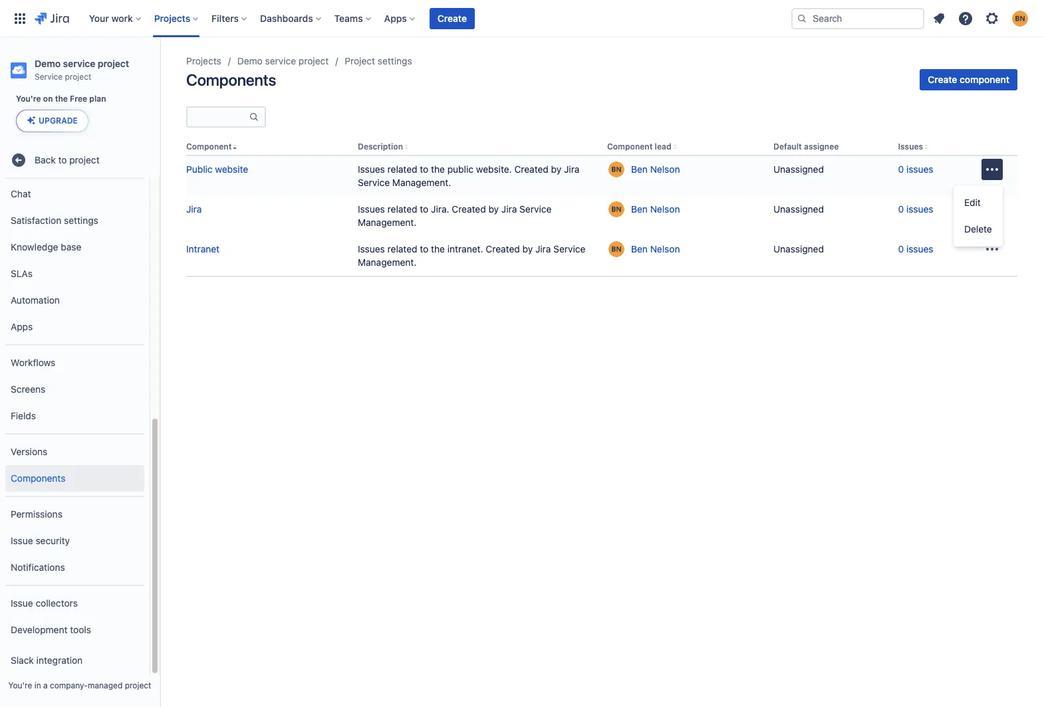 Task type: locate. For each thing, give the bounding box(es) containing it.
1 vertical spatial more image
[[984, 242, 1000, 257]]

chat
[[11, 188, 31, 199]]

management.
[[392, 177, 451, 188], [358, 217, 417, 228], [358, 257, 417, 268]]

component lead
[[607, 142, 671, 152]]

0 vertical spatial issue
[[11, 535, 33, 547]]

work
[[111, 12, 133, 24]]

demo service project
[[237, 55, 329, 67]]

1 ben nelson from the top
[[631, 164, 680, 175]]

created right intranet.
[[486, 244, 520, 255]]

2 ben nelson link from the top
[[607, 200, 680, 219]]

3 nelson from the top
[[650, 244, 680, 255]]

service
[[35, 72, 63, 82], [358, 177, 390, 188], [520, 204, 552, 215], [553, 244, 586, 255]]

group containing edit
[[954, 186, 1003, 247]]

notifications image
[[931, 10, 947, 26]]

apps inside apps popup button
[[384, 12, 407, 24]]

2 horizontal spatial by
[[551, 164, 562, 175]]

related down the issues related to jira. created by jira service management.
[[388, 244, 417, 255]]

1 vertical spatial projects
[[186, 55, 221, 67]]

0 vertical spatial settings
[[378, 55, 412, 67]]

2 unassigned from the top
[[774, 204, 824, 215]]

2 vertical spatial 0 issues link
[[898, 244, 933, 255]]

management. inside the issues related to jira. created by jira service management.
[[358, 217, 417, 228]]

issues for issues related to the public website. created by jira service management.
[[907, 164, 933, 175]]

ben for issues related to the public website. created by jira service management.
[[631, 164, 648, 175]]

service inside the issues related to jira. created by jira service management.
[[520, 204, 552, 215]]

2 vertical spatial issues
[[907, 244, 933, 255]]

filters button
[[208, 8, 252, 29]]

1 horizontal spatial settings
[[378, 55, 412, 67]]

issue inside 'link'
[[11, 598, 33, 609]]

service inside demo service project service project
[[63, 58, 95, 69]]

0 horizontal spatial by
[[489, 204, 499, 215]]

1 issue from the top
[[11, 535, 33, 547]]

group containing versions
[[5, 434, 144, 496]]

unassigned for issues related to the public website. created by jira service management.
[[774, 164, 824, 175]]

jira inside the issues related to jira. created by jira service management.
[[501, 204, 517, 215]]

1 vertical spatial nelson
[[650, 204, 680, 215]]

2 vertical spatial by
[[522, 244, 533, 255]]

default assignee
[[774, 142, 839, 152]]

project for back to project
[[69, 154, 100, 165]]

banner
[[0, 0, 1044, 37]]

create inside the primary element
[[438, 12, 467, 24]]

0 vertical spatial 0
[[898, 164, 904, 175]]

0 horizontal spatial service
[[63, 58, 95, 69]]

jira link
[[186, 204, 202, 215]]

2 0 issues from the top
[[898, 204, 933, 215]]

by
[[551, 164, 562, 175], [489, 204, 499, 215], [522, 244, 533, 255]]

intranet
[[186, 244, 220, 255]]

0 for issues related to the intranet. created by jira service management.
[[898, 244, 904, 255]]

1 ben nelson link from the top
[[607, 160, 680, 179]]

projects right work
[[154, 12, 190, 24]]

you're for you're in a company-managed project
[[8, 681, 32, 691]]

1 vertical spatial ben
[[631, 204, 648, 215]]

1 vertical spatial components
[[11, 473, 65, 484]]

0 issues for issues related to the public website. created by jira service management.
[[898, 164, 933, 175]]

project settings link
[[345, 53, 412, 69]]

apps right teams popup button
[[384, 12, 407, 24]]

0 vertical spatial projects
[[154, 12, 190, 24]]

ben
[[631, 164, 648, 175], [631, 204, 648, 215], [631, 244, 648, 255]]

issues inside the issues related to jira. created by jira service management.
[[358, 204, 385, 215]]

0
[[898, 164, 904, 175], [898, 204, 904, 215], [898, 244, 904, 255]]

description button
[[358, 142, 403, 152]]

1 vertical spatial ben nelson
[[631, 204, 680, 215]]

the inside issues related to the intranet. created by jira service management.
[[431, 244, 445, 255]]

teams button
[[330, 8, 376, 29]]

assignee
[[804, 142, 839, 152]]

in
[[34, 681, 41, 691]]

projects inside 'popup button'
[[154, 12, 190, 24]]

the for intranet
[[431, 244, 445, 255]]

1 horizontal spatial components
[[186, 71, 276, 89]]

sidebar navigation image
[[145, 53, 174, 80]]

created
[[514, 164, 549, 175], [452, 204, 486, 215], [486, 244, 520, 255]]

project up plan at left top
[[98, 58, 129, 69]]

0 vertical spatial 0 issues
[[898, 164, 933, 175]]

issues inside issues related to the public website. created by jira service management.
[[358, 164, 385, 175]]

1 vertical spatial ben nelson link
[[607, 200, 680, 219]]

issues inside issues related to the intranet. created by jira service management.
[[358, 244, 385, 255]]

0 issues link for issues related to the intranet. created by jira service management.
[[898, 244, 933, 255]]

0 issues link for issues related to the public website. created by jira service management.
[[898, 164, 933, 175]]

0 vertical spatial you're
[[16, 94, 41, 104]]

to
[[58, 154, 67, 165], [420, 164, 429, 175], [420, 204, 429, 215], [420, 244, 429, 255]]

nelson
[[650, 164, 680, 175], [650, 204, 680, 215], [650, 244, 680, 255]]

2 0 from the top
[[898, 204, 904, 215]]

group
[[5, 13, 144, 345], [954, 186, 1003, 247], [5, 345, 144, 434], [5, 434, 144, 496], [5, 496, 144, 585], [5, 585, 144, 648]]

2 related from the top
[[388, 204, 417, 215]]

apps down 'automation'
[[11, 321, 33, 332]]

public website link
[[186, 164, 248, 175]]

apps inside the apps 'link'
[[11, 321, 33, 332]]

0 vertical spatial apps
[[384, 12, 407, 24]]

0 vertical spatial created
[[514, 164, 549, 175]]

demo
[[237, 55, 263, 67], [35, 58, 61, 69]]

1 unassigned from the top
[[774, 164, 824, 175]]

0 issues link for issues related to jira. created by jira service management.
[[898, 204, 933, 215]]

more image up the edit button
[[984, 162, 1000, 178]]

create right apps popup button
[[438, 12, 467, 24]]

0 vertical spatial related
[[388, 164, 417, 175]]

1 vertical spatial 0 issues link
[[898, 204, 933, 215]]

you're
[[16, 94, 41, 104], [8, 681, 32, 691]]

knowledge
[[11, 241, 58, 253]]

jira inside issues related to the public website. created by jira service management.
[[564, 164, 580, 175]]

1 related from the top
[[388, 164, 417, 175]]

2 vertical spatial the
[[431, 244, 445, 255]]

settings
[[378, 55, 412, 67], [64, 215, 98, 226]]

group containing permissions
[[5, 496, 144, 585]]

primary element
[[8, 0, 791, 37]]

2 0 issues link from the top
[[898, 204, 933, 215]]

2 issue from the top
[[11, 598, 33, 609]]

versions
[[11, 446, 47, 457]]

to inside issues related to the public website. created by jira service management.
[[420, 164, 429, 175]]

projects right sidebar navigation icon
[[186, 55, 221, 67]]

1 horizontal spatial demo
[[237, 55, 263, 67]]

0 horizontal spatial apps
[[11, 321, 33, 332]]

3 0 issues from the top
[[898, 244, 933, 255]]

3 0 from the top
[[898, 244, 904, 255]]

group containing issue collectors
[[5, 585, 144, 648]]

slas
[[11, 268, 33, 279]]

1 0 from the top
[[898, 164, 904, 175]]

jira.
[[431, 204, 449, 215]]

component lead button
[[607, 142, 671, 152]]

the right on
[[55, 94, 68, 104]]

website
[[215, 164, 248, 175]]

1 ben from the top
[[631, 164, 648, 175]]

related inside issues related to the intranet. created by jira service management.
[[388, 244, 417, 255]]

nelson for issues related to the public website. created by jira service management.
[[650, 164, 680, 175]]

website.
[[476, 164, 512, 175]]

1 0 issues from the top
[[898, 164, 933, 175]]

the for public website
[[431, 164, 445, 175]]

demo right projects link
[[237, 55, 263, 67]]

1 vertical spatial unassigned
[[774, 204, 824, 215]]

2 vertical spatial ben nelson link
[[607, 240, 680, 259]]

your work button
[[85, 8, 146, 29]]

to left intranet.
[[420, 244, 429, 255]]

3 0 issues link from the top
[[898, 244, 933, 255]]

settings down chat link
[[64, 215, 98, 226]]

workflows link
[[5, 350, 144, 377]]

notifications link
[[5, 555, 144, 581]]

the inside issues related to the public website. created by jira service management.
[[431, 164, 445, 175]]

2 ben nelson from the top
[[631, 204, 680, 215]]

1 component from the left
[[186, 142, 232, 152]]

0 horizontal spatial demo
[[35, 58, 61, 69]]

2 vertical spatial created
[[486, 244, 520, 255]]

1 vertical spatial the
[[431, 164, 445, 175]]

2 vertical spatial related
[[388, 244, 417, 255]]

related for management.
[[388, 244, 417, 255]]

settings right project on the top
[[378, 55, 412, 67]]

components down projects link
[[186, 71, 276, 89]]

1 vertical spatial management.
[[358, 217, 417, 228]]

2 vertical spatial 0
[[898, 244, 904, 255]]

2 component from the left
[[607, 142, 653, 152]]

3 ben nelson from the top
[[631, 244, 680, 255]]

0 vertical spatial by
[[551, 164, 562, 175]]

service up free at top
[[63, 58, 95, 69]]

1 vertical spatial created
[[452, 204, 486, 215]]

2 more image from the top
[[984, 242, 1000, 257]]

issue for issue security
[[11, 535, 33, 547]]

issue for issue collectors
[[11, 598, 33, 609]]

3 issues from the top
[[907, 244, 933, 255]]

3 unassigned from the top
[[774, 244, 824, 255]]

description
[[358, 142, 403, 152]]

component up public website
[[186, 142, 232, 152]]

to inside the issues related to jira. created by jira service management.
[[420, 204, 429, 215]]

1 nelson from the top
[[650, 164, 680, 175]]

intranet link
[[186, 244, 220, 255]]

1 horizontal spatial service
[[265, 55, 296, 67]]

issue up development
[[11, 598, 33, 609]]

more image
[[984, 162, 1000, 178], [984, 242, 1000, 257]]

1 horizontal spatial create
[[928, 74, 957, 85]]

0 vertical spatial issues
[[907, 164, 933, 175]]

settings image
[[984, 10, 1000, 26]]

security
[[36, 535, 70, 547]]

0 vertical spatial nelson
[[650, 164, 680, 175]]

by down website.
[[489, 204, 499, 215]]

screens
[[11, 384, 45, 395]]

the left intranet.
[[431, 244, 445, 255]]

0 vertical spatial management.
[[392, 177, 451, 188]]

issue down permissions at left
[[11, 535, 33, 547]]

0 vertical spatial more image
[[984, 162, 1000, 178]]

0 vertical spatial create
[[438, 12, 467, 24]]

2 vertical spatial ben
[[631, 244, 648, 255]]

appswitcher icon image
[[12, 10, 28, 26]]

None text field
[[188, 108, 249, 126]]

slack integration link
[[5, 648, 144, 675]]

unassigned for issues related to the intranet. created by jira service management.
[[774, 244, 824, 255]]

created inside issues related to the intranet. created by jira service management.
[[486, 244, 520, 255]]

unassigned for issues related to jira. created by jira service management.
[[774, 204, 824, 215]]

0 horizontal spatial settings
[[64, 215, 98, 226]]

create
[[438, 12, 467, 24], [928, 74, 957, 85]]

components
[[186, 71, 276, 89], [11, 473, 65, 484]]

your profile and settings image
[[1012, 10, 1028, 26]]

create for create
[[438, 12, 467, 24]]

1 vertical spatial issues
[[907, 204, 933, 215]]

service inside issues related to the intranet. created by jira service management.
[[553, 244, 586, 255]]

demo service project link
[[237, 53, 329, 69]]

project
[[299, 55, 329, 67], [98, 58, 129, 69], [65, 72, 91, 82], [69, 154, 100, 165], [125, 681, 151, 691]]

by right website.
[[551, 164, 562, 175]]

0 horizontal spatial component
[[186, 142, 232, 152]]

demo up on
[[35, 58, 61, 69]]

demo inside demo service project service project
[[35, 58, 61, 69]]

jira image
[[35, 10, 69, 26], [35, 10, 69, 26]]

component left lead
[[607, 142, 653, 152]]

to inside issues related to the intranet. created by jira service management.
[[420, 244, 429, 255]]

2 vertical spatial management.
[[358, 257, 417, 268]]

you're left on
[[16, 94, 41, 104]]

3 ben from the top
[[631, 244, 648, 255]]

ben nelson link for issues related to jira. created by jira service management.
[[607, 200, 680, 219]]

public
[[447, 164, 474, 175]]

component for component lead
[[607, 142, 653, 152]]

by right intranet.
[[522, 244, 533, 255]]

more image down 'delete'
[[984, 242, 1000, 257]]

to for issues related to the public website. created by jira service management.
[[420, 164, 429, 175]]

issues
[[907, 164, 933, 175], [907, 204, 933, 215], [907, 244, 933, 255]]

1 horizontal spatial by
[[522, 244, 533, 255]]

project left project on the top
[[299, 55, 329, 67]]

related down description at the top left of page
[[388, 164, 417, 175]]

service down dashboards
[[265, 55, 296, 67]]

1 horizontal spatial component
[[607, 142, 653, 152]]

settings for satisfaction settings
[[64, 215, 98, 226]]

component
[[186, 142, 232, 152], [607, 142, 653, 152]]

projects link
[[186, 53, 221, 69]]

by inside issues related to the public website. created by jira service management.
[[551, 164, 562, 175]]

development tools link
[[5, 617, 144, 644]]

jira
[[564, 164, 580, 175], [186, 204, 202, 215], [501, 204, 517, 215], [535, 244, 551, 255]]

project for demo service project service project
[[98, 58, 129, 69]]

the left public
[[431, 164, 445, 175]]

2 vertical spatial ben nelson
[[631, 244, 680, 255]]

project settings
[[345, 55, 412, 67]]

delete button
[[954, 216, 1003, 243]]

create left component
[[928, 74, 957, 85]]

issues for issues related to the public website. created by jira service management.
[[358, 164, 385, 175]]

projects button
[[150, 8, 204, 29]]

unassigned
[[774, 164, 824, 175], [774, 204, 824, 215], [774, 244, 824, 255]]

you're left in
[[8, 681, 32, 691]]

1 vertical spatial settings
[[64, 215, 98, 226]]

2 vertical spatial nelson
[[650, 244, 680, 255]]

3 related from the top
[[388, 244, 417, 255]]

apps for the apps 'link'
[[11, 321, 33, 332]]

chat link
[[5, 181, 144, 208]]

1 vertical spatial 0 issues
[[898, 204, 933, 215]]

issue security
[[11, 535, 70, 547]]

0 vertical spatial ben
[[631, 164, 648, 175]]

1 vertical spatial you're
[[8, 681, 32, 691]]

related inside the issues related to jira. created by jira service management.
[[388, 204, 417, 215]]

components down versions
[[11, 473, 65, 484]]

1 vertical spatial apps
[[11, 321, 33, 332]]

ben nelson link for issues related to the intranet. created by jira service management.
[[607, 240, 680, 259]]

2 issues from the top
[[907, 204, 933, 215]]

0 issues link
[[898, 164, 933, 175], [898, 204, 933, 215], [898, 244, 933, 255]]

issue
[[11, 535, 33, 547], [11, 598, 33, 609]]

0 vertical spatial ben nelson link
[[607, 160, 680, 179]]

issue collectors link
[[5, 591, 144, 617]]

related inside issues related to the public website. created by jira service management.
[[388, 164, 417, 175]]

2 vertical spatial 0 issues
[[898, 244, 933, 255]]

1 vertical spatial by
[[489, 204, 499, 215]]

issues
[[898, 142, 923, 152], [358, 164, 385, 175], [358, 204, 385, 215], [358, 244, 385, 255]]

dashboards button
[[256, 8, 326, 29]]

automation link
[[5, 287, 144, 314]]

project up chat link
[[69, 154, 100, 165]]

3 ben nelson link from the top
[[607, 240, 680, 259]]

created right jira.
[[452, 204, 486, 215]]

2 vertical spatial unassigned
[[774, 244, 824, 255]]

0 issues
[[898, 164, 933, 175], [898, 204, 933, 215], [898, 244, 933, 255]]

1 vertical spatial issue
[[11, 598, 33, 609]]

0 vertical spatial components
[[186, 71, 276, 89]]

0 vertical spatial 0 issues link
[[898, 164, 933, 175]]

related
[[388, 164, 417, 175], [388, 204, 417, 215], [388, 244, 417, 255]]

projects for projects link
[[186, 55, 221, 67]]

service
[[265, 55, 296, 67], [63, 58, 95, 69]]

to left public
[[420, 164, 429, 175]]

knowledge base link
[[5, 234, 144, 261]]

0 horizontal spatial create
[[438, 12, 467, 24]]

1 issues from the top
[[907, 164, 933, 175]]

1 vertical spatial create
[[928, 74, 957, 85]]

the
[[55, 94, 68, 104], [431, 164, 445, 175], [431, 244, 445, 255]]

projects
[[154, 12, 190, 24], [186, 55, 221, 67]]

0 vertical spatial ben nelson
[[631, 164, 680, 175]]

1 vertical spatial 0
[[898, 204, 904, 215]]

fields
[[11, 410, 36, 421]]

2 nelson from the top
[[650, 204, 680, 215]]

upgrade
[[39, 116, 78, 126]]

1 0 issues link from the top
[[898, 164, 933, 175]]

create for create component
[[928, 74, 957, 85]]

service for demo service project service project
[[63, 58, 95, 69]]

settings for project settings
[[378, 55, 412, 67]]

ben nelson link
[[607, 160, 680, 179], [607, 200, 680, 219], [607, 240, 680, 259]]

0 vertical spatial unassigned
[[774, 164, 824, 175]]

service for demo service project
[[265, 55, 296, 67]]

components link
[[5, 466, 144, 492]]

2 ben from the top
[[631, 204, 648, 215]]

1 horizontal spatial apps
[[384, 12, 407, 24]]

1 vertical spatial related
[[388, 204, 417, 215]]

to left jira.
[[420, 204, 429, 215]]

related left jira.
[[388, 204, 417, 215]]

ben for issues related to jira. created by jira service management.
[[631, 204, 648, 215]]

created right website.
[[514, 164, 549, 175]]



Task type: vqa. For each thing, say whether or not it's contained in the screenshot.
'Create' for Create
yes



Task type: describe. For each thing, give the bounding box(es) containing it.
0 for issues related to jira. created by jira service management.
[[898, 204, 904, 215]]

create button
[[430, 8, 475, 29]]

filters
[[212, 12, 239, 24]]

0 issues for issues related to jira. created by jira service management.
[[898, 204, 933, 215]]

apps link
[[5, 314, 144, 341]]

create component
[[928, 74, 1010, 85]]

nelson for issues related to the intranet. created by jira service management.
[[650, 244, 680, 255]]

delete
[[964, 223, 992, 235]]

public website
[[186, 164, 248, 175]]

issues for issues related to jira. created by jira service management.
[[358, 204, 385, 215]]

help image
[[958, 10, 974, 26]]

edit
[[964, 197, 981, 208]]

projects for projects 'popup button'
[[154, 12, 190, 24]]

ben for issues related to the intranet. created by jira service management.
[[631, 244, 648, 255]]

slack
[[11, 655, 34, 666]]

fields link
[[5, 403, 144, 430]]

issues related to the intranet. created by jira service management.
[[358, 244, 586, 268]]

a
[[43, 681, 48, 691]]

issues related to the public website. created by jira service management.
[[358, 164, 580, 188]]

banner containing your work
[[0, 0, 1044, 37]]

satisfaction
[[11, 215, 61, 226]]

development tools
[[11, 624, 91, 636]]

issues button
[[898, 142, 923, 152]]

knowledge base
[[11, 241, 81, 253]]

to right back
[[58, 154, 67, 165]]

1 more image from the top
[[984, 162, 1000, 178]]

group containing chat
[[5, 13, 144, 345]]

by inside the issues related to jira. created by jira service management.
[[489, 204, 499, 215]]

permissions link
[[5, 502, 144, 528]]

0 horizontal spatial components
[[11, 473, 65, 484]]

teams
[[334, 12, 363, 24]]

demo for demo service project
[[237, 55, 263, 67]]

workflows
[[11, 357, 55, 368]]

managed
[[88, 681, 123, 691]]

ben nelson for issues related to the intranet. created by jira service management.
[[631, 244, 680, 255]]

issues related to jira. created by jira service management.
[[358, 204, 552, 228]]

ben nelson for issues related to the public website. created by jira service management.
[[631, 164, 680, 175]]

development
[[11, 624, 67, 636]]

created inside issues related to the public website. created by jira service management.
[[514, 164, 549, 175]]

lead
[[655, 142, 671, 152]]

project
[[345, 55, 375, 67]]

demo service project service project
[[35, 58, 129, 82]]

issues for issues related to the intranet. created by jira service management.
[[358, 244, 385, 255]]

back to project link
[[5, 147, 154, 174]]

by inside issues related to the intranet. created by jira service management.
[[522, 244, 533, 255]]

jira inside issues related to the intranet. created by jira service management.
[[535, 244, 551, 255]]

default
[[774, 142, 802, 152]]

component for component button
[[186, 142, 232, 152]]

back
[[35, 154, 56, 165]]

issues for issues button
[[898, 142, 923, 152]]

component button
[[186, 142, 232, 152]]

ben nelson link for issues related to the public website. created by jira service management.
[[607, 160, 680, 179]]

component
[[960, 74, 1010, 85]]

Search field
[[791, 8, 924, 29]]

you're on the free plan
[[16, 94, 106, 104]]

intranet.
[[447, 244, 483, 255]]

slas link
[[5, 261, 144, 287]]

service inside issues related to the public website. created by jira service management.
[[358, 177, 390, 188]]

nelson for issues related to jira. created by jira service management.
[[650, 204, 680, 215]]

free
[[70, 94, 87, 104]]

group containing workflows
[[5, 345, 144, 434]]

public
[[186, 164, 213, 175]]

company-
[[50, 681, 88, 691]]

plan
[[89, 94, 106, 104]]

management. inside issues related to the intranet. created by jira service management.
[[358, 257, 417, 268]]

satisfaction settings
[[11, 215, 98, 226]]

notifications
[[11, 562, 65, 573]]

search image
[[797, 13, 807, 24]]

permissions
[[11, 509, 62, 520]]

versions link
[[5, 439, 144, 466]]

to for issues related to jira. created by jira service management.
[[420, 204, 429, 215]]

project up free at top
[[65, 72, 91, 82]]

related for service
[[388, 164, 417, 175]]

issue security link
[[5, 528, 144, 555]]

dashboards
[[260, 12, 313, 24]]

you're for you're on the free plan
[[16, 94, 41, 104]]

service inside demo service project service project
[[35, 72, 63, 82]]

0 for issues related to the public website. created by jira service management.
[[898, 164, 904, 175]]

demo for demo service project service project
[[35, 58, 61, 69]]

on
[[43, 94, 53, 104]]

apps for apps popup button
[[384, 12, 407, 24]]

edit button
[[954, 190, 1003, 216]]

base
[[61, 241, 81, 253]]

screens link
[[5, 377, 144, 403]]

management. inside issues related to the public website. created by jira service management.
[[392, 177, 451, 188]]

tools
[[70, 624, 91, 636]]

to for issues related to the intranet. created by jira service management.
[[420, 244, 429, 255]]

your work
[[89, 12, 133, 24]]

create component button
[[920, 69, 1018, 90]]

you're in a company-managed project
[[8, 681, 151, 691]]

slack integration
[[11, 655, 83, 666]]

created inside the issues related to jira. created by jira service management.
[[452, 204, 486, 215]]

satisfaction settings link
[[5, 208, 144, 234]]

back to project
[[35, 154, 100, 165]]

0 issues for issues related to the intranet. created by jira service management.
[[898, 244, 933, 255]]

upgrade button
[[17, 111, 88, 132]]

project for demo service project
[[299, 55, 329, 67]]

integration
[[36, 655, 83, 666]]

collectors
[[36, 598, 78, 609]]

automation
[[11, 294, 60, 306]]

apps button
[[380, 8, 420, 29]]

issues for issues related to the intranet. created by jira service management.
[[907, 244, 933, 255]]

project right 'managed'
[[125, 681, 151, 691]]

ben nelson for issues related to jira. created by jira service management.
[[631, 204, 680, 215]]

issues for issues related to jira. created by jira service management.
[[907, 204, 933, 215]]

issue collectors
[[11, 598, 78, 609]]

0 vertical spatial the
[[55, 94, 68, 104]]

your
[[89, 12, 109, 24]]



